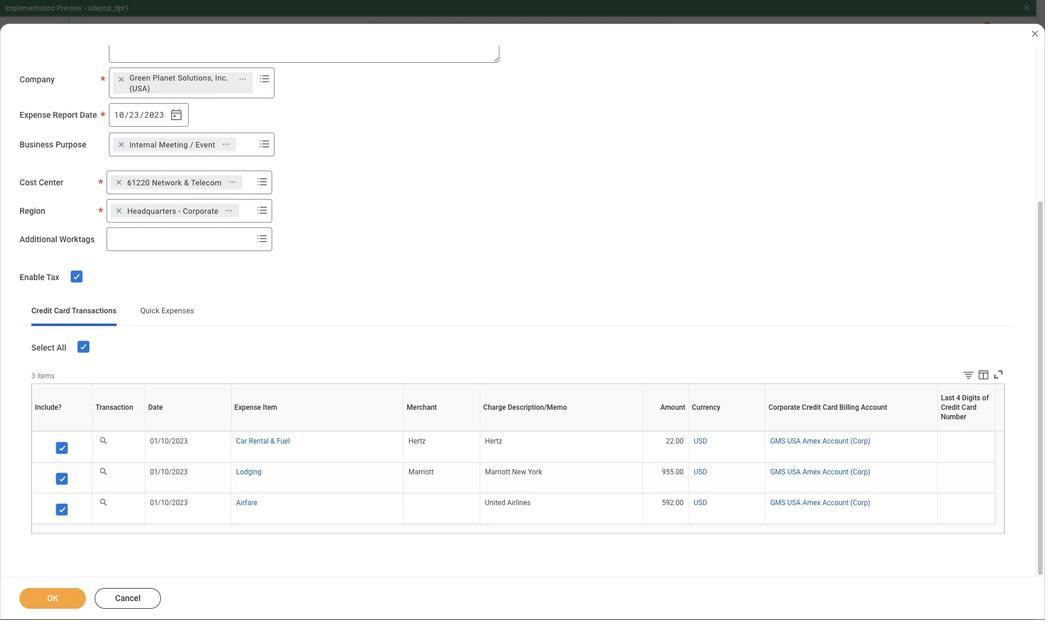 Task type: describe. For each thing, give the bounding box(es) containing it.
transaction: inside 01/10/2023 - united airlines credit card transaction: $592.00
[[554, 464, 599, 474]]

1 horizontal spatial corporate
[[769, 404, 801, 412]]

gms usa amex account (corp) link for 22.00
[[771, 435, 871, 445]]

include? transaction date expense item merchant charge description/memo amount currency corporate credit card billing account last 4 digits of credit card number
[[61, 431, 971, 432]]

expense reports
[[50, 148, 122, 160]]

new inside the 01/10/2023 - marriott - marriott new york credit card transaction: $955.00
[[632, 490, 649, 500]]

item inside row element
[[263, 404, 278, 412]]

edit
[[291, 412, 305, 422]]

click to view/edit grid preferences image
[[978, 368, 991, 381]]

transactions inside dialog
[[72, 306, 117, 315]]

additional
[[20, 235, 57, 244]]

currency inside row element
[[693, 404, 721, 412]]

out
[[68, 332, 80, 342]]

lodging link
[[236, 465, 262, 476]]

total: for 04/19/2023 - exp-00009605 cfo visit
[[253, 516, 274, 526]]

submit
[[593, 424, 618, 434]]

expenses inside dialog
[[162, 306, 194, 315]]

expense item button
[[315, 431, 320, 432]]

internal meeting / event
[[130, 140, 215, 149]]

usd for 592.00
[[694, 499, 708, 507]]

usa for 592.00
[[788, 499, 801, 507]]

1 vertical spatial charge
[[558, 431, 560, 432]]

internal meeting / event, press delete to clear value. option
[[113, 138, 236, 152]]

date for report
[[80, 110, 97, 120]]

cost center
[[20, 178, 63, 188]]

related actions image for company
[[239, 75, 247, 84]]

x small image for cost center
[[113, 177, 125, 188]]

expenses hub
[[50, 76, 125, 90]]

marriott for marriott
[[409, 468, 434, 476]]

last 4 digits of credit card number
[[942, 394, 990, 421]]

prompts image for business purpose
[[257, 137, 272, 151]]

2 vertical spatial prompts image
[[255, 232, 269, 246]]

date inside row element
[[148, 404, 163, 412]]

draft for 04/20/2023 - exp-00009601
[[256, 444, 279, 452]]

$0.00 for 04/20/2023
[[276, 466, 297, 476]]

usd for 955.00
[[694, 468, 708, 476]]

1 vertical spatial description/memo
[[560, 431, 565, 432]]

expense for expense item
[[235, 404, 261, 412]]

credit card transactions
[[31, 306, 117, 315]]

telecom
[[191, 178, 222, 187]]

& for fuel
[[271, 437, 275, 445]]

gms usa amex account (corp) for 592.00
[[771, 499, 871, 507]]

close create expense report image
[[1031, 29, 1041, 38]]

1 vertical spatial billing
[[853, 431, 854, 432]]

reports for expense reports to submit edit or view expense reports that require action
[[334, 395, 372, 408]]

4 row element from the top
[[32, 494, 996, 528]]

prompts image for expense report date
[[257, 72, 272, 86]]

reports for expense reports
[[88, 148, 122, 160]]

you
[[602, 412, 616, 422]]

gms for 955.00
[[771, 468, 786, 476]]

region
[[20, 206, 45, 216]]

merchant inside row element
[[407, 404, 437, 412]]

inc.
[[215, 73, 229, 82]]

usd link for 22.00
[[694, 435, 708, 445]]

04/20/2023 - exp-00009601
[[253, 455, 362, 464]]

01/10/2023 - hertz - hertz button
[[496, 520, 738, 558]]

0 vertical spatial check small image
[[69, 270, 84, 284]]

corporate inside headquarters - corporate element
[[183, 207, 219, 215]]

4 inside "last 4 digits of credit card number"
[[957, 394, 961, 402]]

navigation pane region
[[0, 54, 190, 620]]

enable tax
[[20, 273, 59, 282]]

travel profile link
[[9, 197, 179, 225]]

0 vertical spatial charge
[[484, 404, 506, 412]]

items
[[37, 372, 55, 380]]

digits inside "last 4 digits of credit card number"
[[963, 394, 981, 402]]

currency button
[[726, 431, 729, 432]]

payment elections link
[[9, 225, 179, 253]]

04/19/2023
[[253, 504, 298, 514]]

00009601
[[324, 455, 362, 464]]

0 horizontal spatial hertz
[[409, 437, 426, 445]]

transaction button
[[117, 431, 121, 432]]

(corp) for 592.00
[[851, 499, 871, 507]]

hertz inside button
[[590, 528, 611, 538]]

amex for 955.00
[[803, 468, 821, 476]]

tab list inside dialog
[[20, 298, 1017, 326]]

airlines inside row element
[[508, 499, 531, 507]]

hub
[[104, 76, 125, 90]]

adeptai_dpt1
[[88, 4, 129, 12]]

edit or view expense reports that require action element
[[291, 411, 464, 423]]

expense reports to submit element
[[291, 394, 423, 411]]

event
[[196, 140, 215, 149]]

corporate credit card billing account button
[[847, 431, 857, 432]]

01/10/2023 - for credit
[[511, 490, 560, 500]]

expense inside "transactions to expense expenses that you need to add to expense reports and submit"
[[627, 395, 668, 408]]

cancel
[[115, 593, 141, 603]]

headquarters - corporate
[[127, 207, 219, 215]]

00009605
[[324, 504, 362, 514]]

community
[[50, 308, 92, 318]]

01/10/2023 - inside button
[[511, 528, 560, 538]]

& for telecom
[[184, 178, 189, 187]]

united airlines
[[485, 499, 531, 507]]

expenses inside navigation pane 'region'
[[50, 76, 101, 90]]

internal
[[130, 140, 157, 149]]

0 horizontal spatial /
[[124, 109, 129, 120]]

expense reports to submit edit or view expense reports that require action
[[291, 395, 464, 422]]

prompts image for additional worktags
[[255, 203, 269, 218]]

marriott inside the 01/10/2023 - marriott - marriott new york credit card transaction: $955.00
[[600, 490, 630, 500]]

total: for 04/20/2023 - exp-00009601
[[253, 466, 274, 476]]

expenses hub element
[[50, 75, 146, 91]]

select
[[31, 343, 55, 353]]

united inside row element
[[485, 499, 506, 507]]

- for headquarters
[[179, 207, 181, 215]]

that inside "transactions to expense expenses that you need to add to expense reports and submit"
[[586, 412, 600, 422]]

timeline milestone image
[[21, 204, 36, 218]]

select all
[[31, 343, 66, 353]]

implementation preview -   adeptai_dpt1
[[5, 4, 129, 12]]

expense item
[[235, 404, 278, 412]]

payment
[[50, 234, 87, 245]]

of inside "last 4 digits of credit card number"
[[983, 394, 990, 402]]

cancel button
[[95, 588, 161, 609]]

credit card image
[[21, 175, 36, 189]]

dialog containing 10
[[0, 0, 1046, 620]]

none text field inside dialog
[[109, 25, 500, 63]]

61220 network & telecom element
[[127, 177, 222, 188]]

1 horizontal spatial merchant
[[440, 431, 443, 432]]

business
[[20, 140, 53, 150]]

inbox large image
[[974, 30, 986, 41]]

find
[[50, 332, 66, 342]]

expenses hub main content
[[0, 54, 1046, 620]]

planet
[[153, 73, 176, 82]]

expense report date
[[20, 110, 97, 120]]

955.00
[[662, 468, 684, 476]]

financial
[[100, 332, 132, 342]]

dollar image
[[21, 232, 36, 246]]

- inside banner
[[84, 4, 86, 12]]

action
[[441, 412, 464, 422]]

credit card transaction: $955.00 element
[[511, 501, 668, 513]]

green planet solutions, inc. (usa) element
[[130, 72, 232, 94]]

3 row element from the top
[[32, 463, 996, 497]]

3 total: $0.00 element from the top
[[253, 565, 425, 577]]

green
[[130, 73, 151, 82]]

select to filter grid data image
[[963, 369, 976, 381]]

enable
[[20, 273, 45, 282]]

well-
[[134, 332, 151, 342]]

expenses that you need to add to expense reports and submit element
[[548, 411, 724, 435]]

01/10/2023 - hertz - hertz
[[511, 528, 611, 538]]

amount button
[[665, 431, 668, 432]]

being
[[151, 332, 172, 342]]

related actions image for business purpose
[[222, 140, 230, 149]]

to inside expense reports to submit edit or view expense reports that require action
[[375, 395, 386, 408]]

united inside 01/10/2023 - united airlines credit card transaction: $592.00
[[562, 452, 586, 462]]

prompts image for cost center
[[255, 175, 269, 189]]

fuel
[[277, 437, 290, 445]]

your
[[82, 332, 98, 342]]

number inside "last 4 digits of credit card number"
[[942, 413, 967, 421]]

1 to from the left
[[638, 412, 645, 422]]

description/memo inside row element
[[508, 404, 568, 412]]

green planet solutions, inc. (usa), press delete to clear value. option
[[113, 72, 253, 94]]

01/10/2023 for airfare
[[150, 499, 188, 507]]

include? for include?
[[35, 404, 62, 412]]

or
[[307, 412, 315, 422]]

marriott new york
[[485, 468, 543, 476]]

solutions,
[[178, 73, 213, 82]]

1 total: $0.00 element from the top
[[253, 466, 389, 477]]

dashboard image
[[21, 118, 36, 133]]

require
[[414, 412, 439, 422]]

x small image for region
[[113, 205, 125, 217]]

3 items
[[31, 372, 55, 380]]

gms usa amex account (corp) for 955.00
[[771, 468, 871, 476]]

travel
[[50, 205, 76, 216]]

row element containing last 4 digits of credit card number
[[32, 384, 999, 431]]

x small image for company
[[115, 74, 127, 85]]

1 vertical spatial currency
[[726, 431, 728, 432]]

implementation
[[5, 4, 55, 12]]

0 vertical spatial check small image
[[76, 340, 91, 354]]

tax
[[46, 273, 59, 282]]

internal meeting / event element
[[130, 139, 215, 150]]

22.00
[[666, 437, 684, 445]]

Additional Worktags field
[[107, 229, 253, 250]]

transactions inside navigation pane 'region'
[[88, 177, 143, 188]]

ok button
[[20, 588, 86, 609]]

headquarters - corporate element
[[127, 206, 219, 216]]

1 horizontal spatial last
[[962, 431, 963, 432]]

headquarters
[[127, 207, 176, 215]]

2 vertical spatial corporate
[[847, 431, 850, 432]]

1 vertical spatial digits
[[964, 431, 965, 432]]

payment elections
[[50, 234, 129, 245]]

travel profile
[[50, 205, 107, 216]]

total: $0.00 for 04/19/2023 - exp-00009605 cfo visit
[[253, 516, 297, 526]]

check small image for car rental & fuel
[[55, 441, 70, 455]]

network
[[152, 178, 182, 187]]

related actions image for cost center
[[228, 178, 237, 187]]

04/20/2023
[[253, 455, 298, 464]]

23
[[129, 109, 139, 120]]

usd link for 592.00
[[694, 496, 708, 507]]

1 vertical spatial item
[[318, 431, 319, 432]]



Task type: locate. For each thing, give the bounding box(es) containing it.
2023
[[144, 109, 164, 120]]

expense inside expense reports to submit edit or view expense reports that require action
[[336, 412, 367, 422]]

2 usa from the top
[[788, 468, 801, 476]]

reports inside navigation pane 'region'
[[88, 148, 122, 160]]

related actions image inside internal meeting / event, press delete to clear value. option
[[222, 140, 230, 149]]

0 horizontal spatial new
[[512, 468, 527, 476]]

gms for 592.00
[[771, 499, 786, 507]]

2 vertical spatial transactions
[[548, 395, 611, 408]]

transaction inside row element
[[96, 404, 133, 412]]

preview
[[57, 4, 82, 12]]

0 vertical spatial exp-
[[305, 455, 324, 464]]

3 01/10/2023 - from the top
[[511, 528, 560, 538]]

2 transaction: from the top
[[554, 502, 599, 512]]

charge up "include? transaction date expense item merchant charge description/memo amount currency corporate credit card billing account last 4 digits of credit card number" at bottom
[[484, 404, 506, 412]]

- inside option
[[179, 207, 181, 215]]

check small image
[[76, 340, 91, 354], [55, 441, 70, 455], [55, 503, 70, 517]]

hertz down "include? transaction date expense item merchant charge description/memo amount currency corporate credit card billing account last 4 digits of credit card number" at bottom
[[485, 437, 503, 445]]

total: $0.00 for 04/20/2023 - exp-00009601
[[253, 466, 297, 476]]

implementation preview -   adeptai_dpt1 banner
[[0, 0, 1037, 54]]

reports down expense reports to submit element
[[369, 412, 395, 422]]

0 vertical spatial transaction:
[[554, 464, 599, 474]]

expense
[[20, 110, 51, 120], [50, 148, 86, 160], [50, 177, 86, 188], [291, 395, 332, 408], [627, 395, 668, 408], [235, 404, 261, 412], [315, 431, 318, 432]]

date
[[80, 110, 97, 120], [148, 404, 163, 412], [187, 431, 188, 432]]

digits down "last 4 digits of credit card number"
[[964, 431, 965, 432]]

1 horizontal spatial number
[[969, 431, 971, 432]]

marriott for marriott new york
[[485, 468, 511, 476]]

close environment banner image
[[1024, 4, 1031, 11]]

0 vertical spatial total:
[[253, 466, 274, 476]]

$955.00
[[601, 502, 631, 512]]

reports left and
[[548, 424, 575, 434]]

reports inside expense reports to submit edit or view expense reports that require action
[[334, 395, 372, 408]]

& right network
[[184, 178, 189, 187]]

account for 22.00
[[823, 437, 849, 445]]

expense report date group
[[109, 103, 189, 127]]

/ inside option
[[190, 140, 194, 149]]

0 vertical spatial usd link
[[694, 435, 708, 445]]

expense inside row element
[[235, 404, 261, 412]]

1 01/10/2023 from the top
[[150, 437, 188, 445]]

61220
[[127, 178, 150, 187]]

- for 04/20/2023
[[300, 455, 303, 464]]

total: down 04/20/2023
[[253, 466, 274, 476]]

total: down 04/19/2023
[[253, 516, 274, 526]]

& inside option
[[184, 178, 189, 187]]

hertz -
[[562, 528, 588, 538]]

1 gms usa amex account (corp) from the top
[[771, 437, 871, 445]]

center
[[39, 178, 63, 188]]

related actions image for region
[[225, 207, 233, 215]]

business purpose
[[20, 140, 86, 150]]

find out your financial well-being link
[[9, 325, 179, 349]]

0 horizontal spatial corporate
[[183, 207, 219, 215]]

credit
[[31, 306, 52, 315], [803, 404, 822, 412], [942, 404, 961, 412], [850, 431, 851, 432], [966, 431, 968, 432], [511, 464, 532, 474], [511, 502, 532, 512]]

(corp) for 22.00
[[851, 437, 871, 445]]

1 horizontal spatial expense
[[672, 412, 703, 422]]

account
[[862, 404, 888, 412], [855, 431, 857, 432], [823, 437, 849, 445], [823, 468, 849, 476], [823, 499, 849, 507]]

2 vertical spatial check small image
[[55, 503, 70, 517]]

1 vertical spatial of
[[966, 431, 966, 432]]

total: $0.00
[[253, 466, 297, 476], [253, 516, 297, 526]]

related actions image for 04/20/2023 - exp-00009601
[[371, 456, 379, 464]]

& left fuel
[[271, 437, 275, 445]]

toolbar
[[954, 368, 1006, 384]]

1 vertical spatial exp-
[[305, 504, 324, 514]]

01/10/2023 for lodging
[[150, 468, 188, 476]]

0 horizontal spatial to
[[375, 395, 386, 408]]

01/10/2023 - inside the 01/10/2023 - marriott - marriott new york credit card transaction: $955.00
[[511, 490, 560, 500]]

new up 'united airlines'
[[512, 468, 527, 476]]

2 expense from the left
[[672, 412, 703, 422]]

expense up 22.00
[[672, 412, 703, 422]]

york inside row element
[[528, 468, 543, 476]]

0 vertical spatial usa
[[788, 437, 801, 445]]

credit inside 01/10/2023 - united airlines credit card transaction: $592.00
[[511, 464, 532, 474]]

number down "last 4 digits of credit card number"
[[969, 431, 971, 432]]

prompts image
[[257, 137, 272, 151], [255, 175, 269, 189]]

community link
[[9, 301, 179, 325]]

1 horizontal spatial york
[[651, 490, 668, 500]]

592.00
[[662, 499, 684, 507]]

1 vertical spatial prompts image
[[255, 175, 269, 189]]

united
[[562, 452, 586, 462], [485, 499, 506, 507]]

0 vertical spatial total: $0.00
[[253, 466, 297, 476]]

usd link
[[694, 435, 708, 445], [694, 465, 708, 476], [694, 496, 708, 507]]

draft up 04/19/2023
[[256, 494, 279, 502]]

0 vertical spatial billing
[[840, 404, 860, 412]]

expenses inside "transactions to expense expenses that you need to add to expense reports and submit"
[[548, 412, 584, 422]]

include? for include? transaction date expense item merchant charge description/memo amount currency corporate credit card billing account last 4 digits of credit card number
[[61, 431, 63, 432]]

2 gms usa amex account (corp) from the top
[[771, 468, 871, 476]]

3 usd link from the top
[[694, 496, 708, 507]]

3 gms from the top
[[771, 499, 786, 507]]

task pay image
[[21, 147, 36, 161]]

exp-
[[305, 455, 324, 464], [305, 504, 324, 514]]

2 gms usa amex account (corp) link from the top
[[771, 465, 871, 476]]

3 amex from the top
[[803, 499, 821, 507]]

related actions image
[[371, 456, 379, 464], [406, 506, 414, 514]]

0 horizontal spatial related actions image
[[371, 456, 379, 464]]

related actions image right the 00009601 on the left bottom
[[371, 456, 379, 464]]

2 that from the left
[[586, 412, 600, 422]]

include? up include? button
[[35, 404, 62, 412]]

related actions image right telecom
[[228, 178, 237, 187]]

transaction right include? button
[[117, 431, 120, 432]]

0 vertical spatial include?
[[35, 404, 62, 412]]

purpose
[[55, 140, 86, 150]]

/ right 10 at the left top
[[124, 109, 129, 120]]

total: $0.00 element
[[253, 466, 389, 477], [253, 515, 425, 527], [253, 565, 425, 577], [253, 615, 389, 620]]

tab list containing credit card transactions
[[20, 298, 1017, 326]]

1 horizontal spatial to
[[613, 395, 625, 408]]

expenses right quick
[[162, 306, 194, 315]]

reports inside "transactions to expense expenses that you need to add to expense reports and submit"
[[548, 424, 575, 434]]

card inside "last 4 digits of credit card number"
[[962, 404, 977, 412]]

credit inside "last 4 digits of credit card number"
[[942, 404, 961, 412]]

0 vertical spatial currency
[[693, 404, 721, 412]]

- right the headquarters
[[179, 207, 181, 215]]

to up edit or view expense reports that require action element
[[375, 395, 386, 408]]

credit inside the 01/10/2023 - marriott - marriott new york credit card transaction: $955.00
[[511, 502, 532, 512]]

prompts image right event at the top left
[[257, 137, 272, 151]]

2 exp- from the top
[[305, 504, 324, 514]]

1 horizontal spatial currency
[[726, 431, 728, 432]]

0 horizontal spatial 4
[[957, 394, 961, 402]]

overview link
[[9, 111, 179, 140]]

check small image for airfare
[[55, 503, 70, 517]]

to left add
[[638, 412, 645, 422]]

green planet solutions, inc. (usa)
[[130, 73, 229, 93]]

and
[[577, 424, 591, 434]]

hertz down 'require'
[[409, 437, 426, 445]]

0 vertical spatial (corp)
[[851, 437, 871, 445]]

x small image
[[115, 139, 127, 151], [113, 205, 125, 217]]

1 vertical spatial transaction
[[117, 431, 120, 432]]

1 horizontal spatial /
[[139, 109, 144, 120]]

airlines
[[588, 452, 617, 462], [508, 499, 531, 507]]

york up 'united airlines'
[[528, 468, 543, 476]]

01/10/2023 - left hertz -
[[511, 528, 560, 538]]

related actions image inside 61220 network & telecom, press delete to clear value. option
[[228, 178, 237, 187]]

related actions image
[[239, 75, 247, 84], [222, 140, 230, 149], [228, 178, 237, 187], [225, 207, 233, 215]]

1 vertical spatial merchant
[[440, 431, 443, 432]]

description/memo left and
[[560, 431, 565, 432]]

transaction up the transaction button
[[96, 404, 133, 412]]

car rental & fuel
[[236, 437, 290, 445]]

$0.00 down 04/19/2023
[[276, 516, 297, 526]]

last
[[942, 394, 955, 402], [962, 431, 963, 432]]

1 row element from the top
[[32, 384, 999, 431]]

1 vertical spatial amount
[[665, 431, 667, 432]]

- for 04/19/2023
[[300, 504, 303, 514]]

expense down expense reports to submit element
[[336, 412, 367, 422]]

0 vertical spatial number
[[942, 413, 967, 421]]

new
[[512, 468, 527, 476], [632, 490, 649, 500]]

related actions image inside the 04/20/2023 - exp-00009601 element
[[371, 456, 379, 464]]

2 vertical spatial usd
[[694, 499, 708, 507]]

related actions image right headquarters - corporate
[[225, 207, 233, 215]]

1 usd from the top
[[694, 437, 708, 445]]

cfo
[[364, 504, 379, 514]]

04/20/2023 - exp-00009601 element
[[253, 454, 389, 466]]

expense for expense reports to submit edit or view expense reports that require action
[[291, 395, 332, 408]]

2 to from the left
[[663, 412, 670, 422]]

0 vertical spatial x small image
[[115, 74, 127, 85]]

0 vertical spatial reports
[[88, 148, 122, 160]]

4 total: $0.00 element from the top
[[253, 615, 389, 620]]

01/10/2023 for car rental & fuel
[[150, 437, 188, 445]]

related actions image right "visit"
[[406, 506, 414, 514]]

digits down select to filter grid data image
[[963, 394, 981, 402]]

merchant up 'require'
[[407, 404, 437, 412]]

merchant down the action
[[440, 431, 443, 432]]

3 usa from the top
[[788, 499, 801, 507]]

rental
[[249, 437, 269, 445]]

links
[[98, 282, 121, 293]]

number
[[942, 413, 967, 421], [969, 431, 971, 432]]

01/10/2023 - down marriott new york
[[511, 490, 560, 500]]

charge description/memo button
[[558, 431, 566, 432]]

row element up 'united airlines'
[[32, 463, 996, 497]]

company
[[20, 75, 55, 85]]

expenses up 'report'
[[50, 76, 101, 90]]

(corp)
[[851, 437, 871, 445], [851, 468, 871, 476], [851, 499, 871, 507]]

3 gms usa amex account (corp) link from the top
[[771, 496, 871, 507]]

1 amex from the top
[[803, 437, 821, 445]]

merchant
[[407, 404, 437, 412], [440, 431, 443, 432]]

2 to from the left
[[613, 395, 625, 408]]

airfare
[[236, 499, 258, 507]]

suggested
[[50, 282, 95, 293]]

3 (corp) from the top
[[851, 499, 871, 507]]

$0.00 down 04/20/2023
[[276, 466, 297, 476]]

1 vertical spatial x small image
[[113, 177, 125, 188]]

0 horizontal spatial of
[[966, 431, 966, 432]]

1 vertical spatial usa
[[788, 468, 801, 476]]

marriott up $955.00
[[600, 490, 630, 500]]

to right add
[[663, 412, 670, 422]]

headquarters - corporate, press delete to clear value. option
[[111, 204, 239, 218]]

2 01/10/2023 from the top
[[150, 468, 188, 476]]

to inside "transactions to expense expenses that you need to add to expense reports and submit"
[[613, 395, 625, 408]]

transactions to expense expenses that you need to add to expense reports and submit
[[548, 395, 703, 434]]

of down click to view/edit grid preferences image at the bottom right
[[983, 394, 990, 402]]

billing
[[840, 404, 860, 412], [853, 431, 854, 432]]

usd right 592.00
[[694, 499, 708, 507]]

expense up the or
[[291, 395, 332, 408]]

billing inside row element
[[840, 404, 860, 412]]

2 total: $0.00 element from the top
[[253, 515, 425, 527]]

exp- down expense item button
[[305, 455, 324, 464]]

related actions image inside the 04/19/2023 - exp-00009605 cfo visit element
[[406, 506, 414, 514]]

related actions image right event at the top left
[[222, 140, 230, 149]]

lodging
[[236, 468, 262, 476]]

item down view
[[318, 431, 319, 432]]

billing down the corporate credit card billing account
[[853, 431, 854, 432]]

- right 04/19/2023
[[300, 504, 303, 514]]

(corp) for 955.00
[[851, 468, 871, 476]]

1 usd link from the top
[[694, 435, 708, 445]]

related actions image inside green planet solutions, inc. (usa), press delete to clear value. "option"
[[239, 75, 247, 84]]

0 vertical spatial 01/10/2023 -
[[511, 452, 560, 462]]

0 vertical spatial 4
[[957, 394, 961, 402]]

1 vertical spatial include?
[[61, 431, 63, 432]]

4
[[957, 394, 961, 402], [963, 431, 964, 432]]

61220 network & telecom, press delete to clear value. option
[[111, 175, 243, 190]]

0 horizontal spatial airlines
[[508, 499, 531, 507]]

1 vertical spatial transaction:
[[554, 502, 599, 512]]

profile logan mcneil element
[[997, 23, 1030, 49]]

include? button
[[61, 431, 63, 432]]

1 exp- from the top
[[305, 455, 324, 464]]

transaction: down marriott -
[[554, 502, 599, 512]]

1 vertical spatial last
[[962, 431, 963, 432]]

expenses
[[50, 76, 101, 90], [162, 306, 194, 315], [548, 412, 584, 422]]

0 vertical spatial new
[[512, 468, 527, 476]]

total: $0.00 down 04/19/2023
[[253, 516, 297, 526]]

number up last 4 digits of credit card number button
[[942, 413, 967, 421]]

x small image left green
[[115, 74, 127, 85]]

amount inside row element
[[661, 404, 686, 412]]

0 horizontal spatial marriott
[[409, 468, 434, 476]]

airlines inside 01/10/2023 - united airlines credit card transaction: $592.00
[[588, 452, 617, 462]]

0 horizontal spatial merchant
[[407, 404, 437, 412]]

hertz right hertz -
[[590, 528, 611, 538]]

card
[[54, 306, 70, 315], [823, 404, 838, 412], [962, 404, 977, 412], [851, 431, 853, 432], [968, 431, 969, 432], [534, 464, 552, 474], [534, 502, 552, 512]]

that inside expense reports to submit edit or view expense reports that require action
[[397, 412, 412, 422]]

to up "need"
[[613, 395, 625, 408]]

account for 955.00
[[823, 468, 849, 476]]

1 vertical spatial draft
[[256, 494, 279, 502]]

last inside "last 4 digits of credit card number"
[[942, 394, 955, 402]]

1 total: from the top
[[253, 466, 274, 476]]

10
[[114, 109, 124, 120]]

description/memo up "include? transaction date expense item merchant charge description/memo amount currency corporate credit card billing account last 4 digits of credit card number" at bottom
[[508, 404, 568, 412]]

- right preview
[[84, 4, 86, 12]]

1 expense from the left
[[336, 412, 367, 422]]

0 vertical spatial york
[[528, 468, 543, 476]]

0 vertical spatial corporate
[[183, 207, 219, 215]]

submit
[[389, 395, 423, 408]]

0 horizontal spatial united
[[485, 499, 506, 507]]

1 horizontal spatial of
[[983, 394, 990, 402]]

amex
[[803, 437, 821, 445], [803, 468, 821, 476], [803, 499, 821, 507]]

2 total: from the top
[[253, 516, 274, 526]]

None text field
[[109, 25, 500, 63]]

that up and
[[586, 412, 600, 422]]

1 horizontal spatial item
[[318, 431, 319, 432]]

exp- for 00009605
[[305, 504, 324, 514]]

car
[[236, 437, 247, 445]]

suggested links button
[[9, 273, 179, 301]]

additional worktags
[[20, 235, 95, 244]]

usd right 22.00
[[694, 437, 708, 445]]

usd for 22.00
[[694, 437, 708, 445]]

exp- for 00009601
[[305, 455, 324, 464]]

0 vertical spatial prompts image
[[257, 137, 272, 151]]

ext link image
[[156, 307, 170, 319]]

dialog
[[0, 0, 1046, 620]]

prompts image
[[257, 72, 272, 86], [255, 203, 269, 218], [255, 232, 269, 246]]

expenses up charge description/memo button
[[548, 412, 584, 422]]

currency
[[693, 404, 721, 412], [726, 431, 728, 432]]

expense up 'car'
[[235, 404, 261, 412]]

expense down overview
[[50, 148, 86, 160]]

account for 592.00
[[823, 499, 849, 507]]

transactions inside "transactions to expense expenses that you need to add to expense reports and submit"
[[548, 395, 611, 408]]

find out your financial well-being
[[50, 332, 172, 342]]

credit card transaction: $592.00 element
[[511, 463, 631, 475]]

row element down marriott new york
[[32, 494, 996, 528]]

2 01/10/2023 - from the top
[[511, 490, 560, 500]]

amount
[[661, 404, 686, 412], [665, 431, 667, 432]]

1 vertical spatial airlines
[[508, 499, 531, 507]]

gms usa amex account (corp) link
[[771, 435, 871, 445], [771, 465, 871, 476], [771, 496, 871, 507]]

0 horizontal spatial expenses
[[50, 76, 101, 90]]

3 gms usa amex account (corp) from the top
[[771, 499, 871, 507]]

1 vertical spatial york
[[651, 490, 668, 500]]

2 vertical spatial gms
[[771, 499, 786, 507]]

1 to from the left
[[375, 395, 386, 408]]

1 vertical spatial &
[[271, 437, 275, 445]]

1 that from the left
[[397, 412, 412, 422]]

transaction: inside the 01/10/2023 - marriott - marriott new york credit card transaction: $955.00
[[554, 502, 599, 512]]

gms usa amex account (corp) for 22.00
[[771, 437, 871, 445]]

worktags
[[59, 235, 95, 244]]

amount up add
[[661, 404, 686, 412]]

check small image right tax
[[69, 270, 84, 284]]

04/19/2023 - exp-00009605 cfo visit
[[253, 504, 397, 514]]

expense for expense transactions
[[50, 177, 86, 188]]

0 vertical spatial last
[[942, 394, 955, 402]]

01/10/2023 - inside 01/10/2023 - united airlines credit card transaction: $592.00
[[511, 452, 560, 462]]

expense for expense report date
[[20, 110, 51, 120]]

include? left the transaction button
[[61, 431, 63, 432]]

transactions up and
[[548, 395, 611, 408]]

amount up 22.00
[[665, 431, 667, 432]]

amex for 22.00
[[803, 437, 821, 445]]

2 $0.00 from the top
[[276, 516, 297, 526]]

0 vertical spatial date
[[80, 110, 97, 120]]

0 vertical spatial item
[[263, 404, 278, 412]]

1 vertical spatial total:
[[253, 516, 274, 526]]

04/19/2023 - exp-00009605 cfo visit element
[[253, 503, 425, 515]]

1 vertical spatial 4
[[963, 431, 964, 432]]

card inside 01/10/2023 - united airlines credit card transaction: $592.00
[[534, 464, 552, 474]]

1 vertical spatial date
[[148, 404, 163, 412]]

usd link right 592.00
[[694, 496, 708, 507]]

draft up 04/20/2023
[[256, 444, 279, 452]]

related actions image right inc.
[[239, 75, 247, 84]]

usd link right 22.00
[[694, 435, 708, 445]]

0 vertical spatial united
[[562, 452, 586, 462]]

1 vertical spatial x small image
[[113, 205, 125, 217]]

x small image for business purpose
[[115, 139, 127, 151]]

fullscreen image
[[993, 368, 1006, 381]]

united down marriott new york
[[485, 499, 506, 507]]

0 vertical spatial transaction
[[96, 404, 133, 412]]

quick expenses
[[140, 306, 194, 315]]

1 horizontal spatial reports
[[548, 424, 575, 434]]

all
[[57, 343, 66, 353]]

1 vertical spatial usd link
[[694, 465, 708, 476]]

usd right 955.00
[[694, 468, 708, 476]]

/ left event at the top left
[[190, 140, 194, 149]]

meeting
[[159, 140, 188, 149]]

0 vertical spatial airlines
[[588, 452, 617, 462]]

transformation import image
[[156, 76, 170, 90]]

2 usd link from the top
[[694, 465, 708, 476]]

marriott
[[409, 468, 434, 476], [485, 468, 511, 476], [600, 490, 630, 500]]

1 (corp) from the top
[[851, 437, 871, 445]]

airlines down marriott new york
[[508, 499, 531, 507]]

usa for 22.00
[[788, 437, 801, 445]]

expense up travel
[[50, 177, 86, 188]]

x small image left 61220
[[113, 177, 125, 188]]

corporate credit card billing account
[[769, 404, 888, 412]]

1 horizontal spatial &
[[271, 437, 275, 445]]

1 usa from the top
[[788, 437, 801, 445]]

usd link for 955.00
[[694, 465, 708, 476]]

suggested links element
[[9, 301, 179, 349]]

suggested links
[[50, 282, 121, 293]]

2 total: $0.00 from the top
[[253, 516, 297, 526]]

add
[[647, 412, 661, 422]]

1 vertical spatial number
[[969, 431, 971, 432]]

item up car rental & fuel link
[[263, 404, 278, 412]]

(usa)
[[130, 84, 150, 93]]

1 draft from the top
[[256, 444, 279, 452]]

2 horizontal spatial hertz
[[590, 528, 611, 538]]

tab list
[[20, 298, 1017, 326]]

expense inside "transactions to expense expenses that you need to add to expense reports and submit"
[[672, 412, 703, 422]]

2 horizontal spatial corporate
[[847, 431, 850, 432]]

airlines up $592.00
[[588, 452, 617, 462]]

1 horizontal spatial united
[[562, 452, 586, 462]]

related actions image inside the headquarters - corporate, press delete to clear value. option
[[225, 207, 233, 215]]

3 usd from the top
[[694, 499, 708, 507]]

transactions down expense reports link
[[88, 177, 143, 188]]

reports inside expense reports to submit edit or view expense reports that require action
[[369, 412, 395, 422]]

check small image
[[69, 270, 84, 284], [55, 472, 70, 486]]

x small image inside green planet solutions, inc. (usa), press delete to clear value. "option"
[[115, 74, 127, 85]]

1 $0.00 from the top
[[276, 466, 297, 476]]

hertz
[[409, 437, 426, 445], [485, 437, 503, 445], [590, 528, 611, 538]]

gms for 22.00
[[771, 437, 786, 445]]

york
[[528, 468, 543, 476], [651, 490, 668, 500]]

2 vertical spatial date
[[187, 431, 188, 432]]

marriott up 'united airlines'
[[485, 468, 511, 476]]

charge left and
[[558, 431, 560, 432]]

usd link right 955.00
[[694, 465, 708, 476]]

expense for expense reports
[[50, 148, 86, 160]]

link image
[[21, 280, 36, 294]]

cost
[[20, 178, 37, 188]]

1 gms usa amex account (corp) link from the top
[[771, 435, 871, 445]]

1 horizontal spatial that
[[586, 412, 600, 422]]

$0.00 for 04/19/2023
[[276, 516, 297, 526]]

expense down view
[[315, 431, 318, 432]]

1 total: $0.00 from the top
[[253, 466, 297, 476]]

0 vertical spatial merchant
[[407, 404, 437, 412]]

date for transaction
[[187, 431, 188, 432]]

x small image inside 61220 network & telecom, press delete to clear value. option
[[113, 177, 125, 188]]

york inside the 01/10/2023 - marriott - marriott new york credit card transaction: $955.00
[[651, 490, 668, 500]]

toolbar inside dialog
[[954, 368, 1006, 384]]

expense
[[336, 412, 367, 422], [672, 412, 703, 422]]

reports
[[88, 148, 122, 160], [334, 395, 372, 408]]

new inside row element
[[512, 468, 527, 476]]

1 01/10/2023 - from the top
[[511, 452, 560, 462]]

2 horizontal spatial expenses
[[548, 412, 584, 422]]

reports up expense transactions
[[88, 148, 122, 160]]

0 vertical spatial draft
[[256, 444, 279, 452]]

2 gms from the top
[[771, 468, 786, 476]]

check small image inside row element
[[55, 472, 70, 486]]

2 (corp) from the top
[[851, 468, 871, 476]]

exp- right 04/19/2023
[[305, 504, 324, 514]]

usa for 955.00
[[788, 468, 801, 476]]

prompts image right telecom
[[255, 175, 269, 189]]

calendar image
[[169, 108, 183, 122]]

x small image
[[115, 74, 127, 85], [113, 177, 125, 188]]

2 vertical spatial amex
[[803, 499, 821, 507]]

transaction:
[[554, 464, 599, 474], [554, 502, 599, 512]]

2 amex from the top
[[803, 468, 821, 476]]

draft for 04/19/2023 - exp-00009605 cfo visit
[[256, 494, 279, 502]]

transactions to expense element
[[548, 394, 668, 411]]

1 transaction: from the top
[[554, 464, 599, 474]]

amex for 592.00
[[803, 499, 821, 507]]

reports up edit or view expense reports that require action element
[[334, 395, 372, 408]]

row element
[[32, 384, 999, 431], [32, 432, 996, 467], [32, 463, 996, 497], [32, 494, 996, 528]]

expense up add
[[627, 395, 668, 408]]

related actions image for 04/19/2023 - exp-00009605 cfo visit
[[406, 506, 414, 514]]

1 horizontal spatial reports
[[334, 395, 372, 408]]

charge description/memo
[[484, 404, 568, 412]]

0 vertical spatial x small image
[[115, 139, 127, 151]]

2 horizontal spatial date
[[187, 431, 188, 432]]

0 horizontal spatial item
[[263, 404, 278, 412]]

3
[[31, 372, 35, 380]]

gms usa amex account (corp) link for 955.00
[[771, 465, 871, 476]]

2 row element from the top
[[32, 432, 996, 467]]

0 horizontal spatial date
[[80, 110, 97, 120]]

0 horizontal spatial expense
[[336, 412, 367, 422]]

transactions down suggested links dropdown button
[[72, 306, 117, 315]]

/ right 23
[[139, 109, 144, 120]]

0 horizontal spatial reports
[[369, 412, 395, 422]]

1 vertical spatial related actions image
[[406, 506, 414, 514]]

0 horizontal spatial york
[[528, 468, 543, 476]]

1 vertical spatial check small image
[[55, 472, 70, 486]]

1 horizontal spatial hertz
[[485, 437, 503, 445]]

of down "last 4 digits of credit card number"
[[966, 431, 966, 432]]

1 vertical spatial reports
[[334, 395, 372, 408]]

& inside row element
[[271, 437, 275, 445]]

united up credit card transaction: $592.00 element
[[562, 452, 586, 462]]

expense inside expense reports to submit edit or view expense reports that require action
[[291, 395, 332, 408]]

0 vertical spatial of
[[983, 394, 990, 402]]

0 vertical spatial gms
[[771, 437, 786, 445]]

1 vertical spatial 01/10/2023
[[150, 468, 188, 476]]

row element up "include? transaction date expense item merchant charge description/memo amount currency corporate credit card billing account last 4 digits of credit card number" at bottom
[[32, 384, 999, 431]]

2 usd from the top
[[694, 468, 708, 476]]

merchant button
[[440, 431, 444, 432]]

0 vertical spatial $0.00
[[276, 466, 297, 476]]

car rental & fuel link
[[236, 435, 290, 445]]

$0.00
[[276, 466, 297, 476], [276, 516, 297, 526]]

01/10/2023 - up marriott new york
[[511, 452, 560, 462]]

total: $0.00 down 04/20/2023
[[253, 466, 297, 476]]

last 4 digits of credit card number button
[[962, 431, 972, 432]]

x small image right profile
[[113, 205, 125, 217]]

card inside the 01/10/2023 - marriott - marriott new york credit card transaction: $955.00
[[534, 502, 552, 512]]

3 01/10/2023 from the top
[[150, 499, 188, 507]]

gms usa amex account (corp) link for 592.00
[[771, 496, 871, 507]]

01/10/2023 - for transaction:
[[511, 452, 560, 462]]

x small image left the internal
[[115, 139, 127, 151]]

1 gms from the top
[[771, 437, 786, 445]]

york down 955.00
[[651, 490, 668, 500]]

2 draft from the top
[[256, 494, 279, 502]]



Task type: vqa. For each thing, say whether or not it's contained in the screenshot.
'$0.00' corresponding to 04/19/2023
yes



